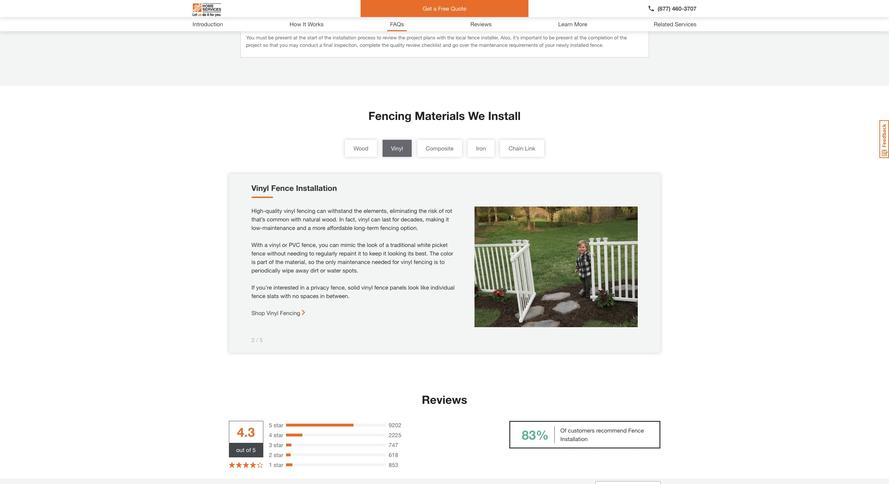 Task type: locate. For each thing, give the bounding box(es) containing it.
for inside high-quality vinyl fencing can withstand the elements, eliminating the risk of rot that's common with natural wood. in fact, vinyl can last for decades, making it low-maintenance and a more affordable long-term fencing option.
[[392, 216, 399, 223]]

get a free quote
[[423, 5, 466, 12]]

1 vertical spatial maintenance
[[262, 224, 295, 231]]

quality
[[390, 42, 405, 48], [265, 207, 282, 214]]

fence left the panels
[[374, 284, 388, 291]]

away
[[295, 267, 309, 274]]

0 horizontal spatial you
[[280, 42, 288, 48]]

material,
[[285, 258, 307, 265]]

0 vertical spatial you
[[280, 42, 288, 48]]

how
[[290, 21, 301, 27]]

installation?
[[352, 16, 389, 24]]

quality up common
[[265, 207, 282, 214]]

1 horizontal spatial fencing
[[380, 224, 399, 231]]

0 vertical spatial can
[[317, 207, 326, 214]]

star inside the 618 1 star
[[274, 461, 283, 468]]

star for 3
[[274, 441, 283, 448]]

1 horizontal spatial can
[[330, 241, 339, 248]]

0 horizontal spatial look
[[367, 241, 378, 248]]

the left the start
[[299, 34, 306, 40]]

a right get
[[433, 5, 436, 12]]

1 vertical spatial fence
[[628, 427, 644, 434]]

2 star from the top
[[274, 432, 283, 438]]

with inside "if you're interested in a privacy fence, solid vinyl fence panels look like individual fence slats with no spaces in between."
[[280, 292, 291, 299]]

star for 2
[[274, 451, 283, 458]]

chain link
[[509, 145, 535, 152]]

so up dirt
[[308, 258, 314, 265]]

2 vertical spatial vinyl
[[266, 309, 278, 316]]

you inside you must be present at the start of the installation process to review the project plans with the local fence installer. also, it's important to be present at the completion of the project so that you may conduct a final inspection, complete the quality review checklist and go over the maintenance requirements of your newly installed fence.
[[280, 42, 288, 48]]

of left rot on the top of the page
[[439, 207, 444, 214]]

1 horizontal spatial at
[[574, 34, 578, 40]]

0 vertical spatial fencing
[[368, 109, 412, 122]]

your
[[545, 42, 555, 48]]

★
[[229, 461, 235, 469], [236, 461, 242, 469], [243, 461, 249, 469], [250, 461, 256, 469], [257, 461, 263, 469]]

with left natural
[[291, 216, 301, 223]]

it up needed
[[383, 250, 386, 257]]

in up the spaces on the left bottom
[[300, 284, 305, 291]]

the right completion
[[620, 34, 627, 40]]

a up the spaces on the left bottom
[[306, 284, 309, 291]]

star inside 9202 4 star
[[274, 432, 283, 438]]

0 horizontal spatial installation
[[296, 183, 337, 193]]

2
[[251, 336, 255, 343], [269, 451, 272, 458]]

1 vertical spatial with
[[291, 216, 301, 223]]

1 star link
[[269, 461, 283, 469]]

pvc
[[289, 241, 300, 248]]

853
[[389, 461, 398, 468]]

1 vertical spatial 2
[[269, 451, 272, 458]]

final
[[323, 42, 333, 48]]

materials
[[415, 109, 465, 122]]

look left like
[[408, 284, 419, 291]]

0 horizontal spatial in
[[300, 284, 305, 291]]

install
[[488, 109, 521, 122]]

fence, up between.
[[331, 284, 346, 291]]

0 vertical spatial and
[[443, 42, 451, 48]]

so inside you must be present at the start of the installation process to review the project plans with the local fence installer. also, it's important to be present at the completion of the project so that you may conduct a final inspection, complete the quality review checklist and go over the maintenance requirements of your newly installed fence.
[[263, 42, 268, 48]]

to right 'need'
[[277, 16, 283, 24]]

it's
[[513, 34, 519, 40]]

if
[[251, 284, 255, 291]]

vinyl
[[284, 207, 295, 214], [358, 216, 369, 223], [269, 241, 280, 248], [401, 258, 412, 265], [361, 284, 373, 291]]

quality down faqs
[[390, 42, 405, 48]]

last
[[382, 216, 391, 223]]

vinyl inside "if you're interested in a privacy fence, solid vinyl fence panels look like individual fence slats with no spaces in between."
[[361, 284, 373, 291]]

1 horizontal spatial fence
[[628, 427, 644, 434]]

2 for from the top
[[392, 258, 399, 265]]

star inside 747 2 star
[[274, 451, 283, 458]]

1 horizontal spatial in
[[320, 292, 325, 299]]

spaces
[[300, 292, 319, 299]]

the up dirt
[[316, 258, 324, 265]]

and
[[443, 42, 451, 48], [297, 224, 306, 231]]

1 horizontal spatial 2
[[269, 451, 272, 458]]

look inside "if you're interested in a privacy fence, solid vinyl fence panels look like individual fence slats with no spaces in between."
[[408, 284, 419, 291]]

at up installed at the top right
[[574, 34, 578, 40]]

star down 3 star link
[[274, 451, 283, 458]]

can up regularly
[[330, 241, 339, 248]]

0 vertical spatial vinyl
[[391, 145, 403, 152]]

fence inside with a vinyl or pvc fence, you can mimic the look of a traditional white picket fence without needing to regularly repaint it to keep it looking its best. the color is part of the material, so the only maintenance needed for vinyl fencing is to periodically wipe away dirt or water spots.
[[251, 250, 265, 257]]

of right part
[[269, 258, 274, 265]]

maintenance down common
[[262, 224, 295, 231]]

4 ☆ from the left
[[250, 461, 256, 469]]

2 vertical spatial maintenance
[[338, 258, 370, 265]]

installation down customers
[[560, 435, 588, 442]]

0 vertical spatial with
[[437, 34, 446, 40]]

fencing up natural
[[297, 207, 315, 214]]

0 vertical spatial installation
[[296, 183, 337, 193]]

1 horizontal spatial is
[[434, 258, 438, 265]]

need
[[260, 16, 275, 24]]

recommend
[[596, 427, 627, 434]]

1 horizontal spatial fence,
[[331, 284, 346, 291]]

vinyl for vinyl
[[391, 145, 403, 152]]

a inside button
[[433, 5, 436, 12]]

with inside you must be present at the start of the installation process to review the project plans with the local fence installer. also, it's important to be present at the completion of the project so that you may conduct a final inspection, complete the quality review checklist and go over the maintenance requirements of your newly installed fence.
[[437, 34, 446, 40]]

fence inside of customers recommend fence installation
[[628, 427, 644, 434]]

a inside "if you're interested in a privacy fence, solid vinyl fence panels look like individual fence slats with no spaces in between."
[[306, 284, 309, 291]]

0 vertical spatial project
[[407, 34, 422, 40]]

reviews
[[470, 21, 492, 27], [422, 393, 467, 406]]

1 vertical spatial installation
[[560, 435, 588, 442]]

star up 4 star link on the left of the page
[[274, 422, 283, 428]]

keep
[[369, 250, 382, 257]]

747 2 star
[[269, 441, 398, 458]]

0 horizontal spatial and
[[297, 224, 306, 231]]

present
[[294, 16, 317, 24], [275, 34, 292, 40], [556, 34, 573, 40]]

fencing inside with a vinyl or pvc fence, you can mimic the look of a traditional white picket fence without needing to regularly repaint it to keep it looking its best. the color is part of the material, so the only maintenance needed for vinyl fencing is to periodically wipe away dirt or water spots.
[[414, 258, 432, 265]]

0 vertical spatial fence,
[[302, 241, 317, 248]]

wood
[[354, 145, 368, 152]]

of right completion
[[614, 34, 618, 40]]

0 vertical spatial reviews
[[470, 21, 492, 27]]

1 vertical spatial you
[[319, 241, 328, 248]]

the
[[340, 16, 350, 24], [299, 34, 306, 40], [324, 34, 331, 40], [398, 34, 405, 40], [447, 34, 454, 40], [580, 34, 587, 40], [620, 34, 627, 40], [382, 42, 389, 48], [471, 42, 478, 48], [354, 207, 362, 214], [419, 207, 427, 214], [357, 241, 365, 248], [275, 258, 283, 265], [316, 258, 324, 265]]

1 vertical spatial fence,
[[331, 284, 346, 291]]

for right last
[[392, 216, 399, 223]]

be up your
[[549, 34, 555, 40]]

a right with
[[264, 241, 268, 248]]

2 horizontal spatial present
[[556, 34, 573, 40]]

3 star link
[[269, 441, 283, 449]]

in down privacy
[[320, 292, 325, 299]]

dirt
[[310, 267, 319, 274]]

review down faqs
[[383, 34, 397, 40]]

the up installed at the top right
[[580, 34, 587, 40]]

the up final
[[324, 34, 331, 40]]

fencing
[[297, 207, 315, 214], [380, 224, 399, 231], [414, 258, 432, 265]]

0 horizontal spatial fence
[[271, 183, 294, 193]]

2 horizontal spatial can
[[371, 216, 380, 223]]

quality inside high-quality vinyl fencing can withstand the elements, eliminating the risk of rot that's common with natural wood. in fact, vinyl can last for decades, making it low-maintenance and a more affordable long-term fencing option.
[[265, 207, 282, 214]]

iron
[[476, 145, 486, 152]]

maintenance inside high-quality vinyl fencing can withstand the elements, eliminating the risk of rot that's common with natural wood. in fact, vinyl can last for decades, making it low-maintenance and a more affordable long-term fencing option.
[[262, 224, 295, 231]]

is left part
[[251, 258, 256, 265]]

to down color
[[440, 258, 445, 265]]

fence, up needing
[[302, 241, 317, 248]]

2 up 1
[[269, 451, 272, 458]]

in
[[339, 216, 344, 223]]

star inside 2225 3 star
[[274, 441, 283, 448]]

5 star from the top
[[274, 461, 283, 468]]

83%
[[522, 427, 549, 442]]

so
[[263, 42, 268, 48], [308, 258, 314, 265]]

vinyl up common
[[284, 207, 295, 214]]

fencing up vinyl 'button'
[[368, 109, 412, 122]]

0 horizontal spatial quality
[[265, 207, 282, 214]]

is
[[251, 258, 256, 265], [434, 258, 438, 265]]

1 horizontal spatial look
[[408, 284, 419, 291]]

maintenance inside with a vinyl or pvc fence, you can mimic the look of a traditional white picket fence without needing to regularly repaint it to keep it looking its best. the color is part of the material, so the only maintenance needed for vinyl fencing is to periodically wipe away dirt or water spots.
[[338, 258, 370, 265]]

look
[[367, 241, 378, 248], [408, 284, 419, 291]]

5 up 4 at the bottom left of page
[[269, 422, 272, 428]]

is down 'the'
[[434, 258, 438, 265]]

requirements
[[509, 42, 538, 48]]

with for the
[[437, 34, 446, 40]]

fence, inside with a vinyl or pvc fence, you can mimic the look of a traditional white picket fence without needing to regularly repaint it to keep it looking its best. the color is part of the material, so the only maintenance needed for vinyl fencing is to periodically wipe away dirt or water spots.
[[302, 241, 317, 248]]

a down natural
[[308, 224, 311, 231]]

2 horizontal spatial fencing
[[414, 258, 432, 265]]

be
[[285, 16, 292, 24], [268, 34, 274, 40], [549, 34, 555, 40]]

1 horizontal spatial review
[[406, 42, 420, 48]]

and inside you must be present at the start of the installation process to review the project plans with the local fence installer. also, it's important to be present at the completion of the project so that you may conduct a final inspection, complete the quality review checklist and go over the maintenance requirements of your newly installed fence.
[[443, 42, 451, 48]]

(877)
[[658, 5, 670, 12]]

1 at from the left
[[293, 34, 297, 40]]

it
[[446, 216, 449, 223], [358, 250, 361, 257], [383, 250, 386, 257]]

wood.
[[322, 216, 338, 223]]

of
[[319, 34, 323, 40], [614, 34, 618, 40], [539, 42, 544, 48], [439, 207, 444, 214], [379, 241, 384, 248], [269, 258, 274, 265], [246, 446, 251, 453]]

with right plans
[[437, 34, 446, 40]]

0 horizontal spatial fencing
[[297, 207, 315, 214]]

0 vertical spatial 2
[[251, 336, 255, 343]]

1 vertical spatial and
[[297, 224, 306, 231]]

at up may
[[293, 34, 297, 40]]

1 vertical spatial look
[[408, 284, 419, 291]]

4 star from the top
[[274, 451, 283, 458]]

for inside with a vinyl or pvc fence, you can mimic the look of a traditional white picket fence without needing to regularly repaint it to keep it looking its best. the color is part of the material, so the only maintenance needed for vinyl fencing is to periodically wipe away dirt or water spots.
[[392, 258, 399, 265]]

get a free quote button
[[361, 0, 528, 17]]

and inside high-quality vinyl fencing can withstand the elements, eliminating the risk of rot that's common with natural wood. in fact, vinyl can last for decades, making it low-maintenance and a more affordable long-term fencing option.
[[297, 224, 306, 231]]

0 vertical spatial maintenance
[[479, 42, 507, 48]]

0 vertical spatial in
[[300, 284, 305, 291]]

fence up common
[[271, 183, 294, 193]]

fence right recommend
[[628, 427, 644, 434]]

introduction
[[193, 21, 223, 27]]

maintenance up spots.
[[338, 258, 370, 265]]

star right 1
[[274, 461, 283, 468]]

fencing
[[368, 109, 412, 122], [280, 309, 300, 316]]

fence up over
[[467, 34, 480, 40]]

or left pvc
[[282, 241, 287, 248]]

2 vertical spatial can
[[330, 241, 339, 248]]

learn more
[[558, 21, 587, 27]]

0 vertical spatial fencing
[[297, 207, 315, 214]]

2 horizontal spatial be
[[549, 34, 555, 40]]

0 horizontal spatial maintenance
[[262, 224, 295, 231]]

5 right the /
[[260, 336, 263, 343]]

or right dirt
[[320, 267, 325, 274]]

vinyl up without
[[269, 241, 280, 248]]

vinyl inside 'button'
[[391, 145, 403, 152]]

between.
[[326, 292, 350, 299]]

free
[[438, 5, 449, 12]]

periodically
[[251, 267, 280, 274]]

with a vinyl or pvc fence, you can mimic the look of a traditional white picket fence without needing to regularly repaint it to keep it looking its best. the color is part of the material, so the only maintenance needed for vinyl fencing is to periodically wipe away dirt or water spots.
[[251, 241, 453, 274]]

0 horizontal spatial review
[[383, 34, 397, 40]]

best.
[[415, 250, 428, 257]]

fencing down last
[[380, 224, 399, 231]]

the up the "fact," at the left of the page
[[354, 207, 362, 214]]

0 horizontal spatial is
[[251, 258, 256, 265]]

0 vertical spatial look
[[367, 241, 378, 248]]

0 vertical spatial for
[[392, 216, 399, 223]]

0 vertical spatial or
[[282, 241, 287, 248]]

for down the looking
[[392, 258, 399, 265]]

installation up natural
[[296, 183, 337, 193]]

1 vertical spatial 5
[[269, 422, 272, 428]]

can down elements,
[[371, 216, 380, 223]]

1 is from the left
[[251, 258, 256, 265]]

2 inside 747 2 star
[[269, 451, 272, 458]]

0 horizontal spatial project
[[246, 42, 261, 48]]

out of 5
[[236, 446, 256, 453]]

star right 3 at bottom left
[[274, 441, 283, 448]]

conduct
[[300, 42, 318, 48]]

looking
[[388, 250, 406, 257]]

1 vertical spatial review
[[406, 42, 420, 48]]

1 horizontal spatial project
[[407, 34, 422, 40]]

a inside high-quality vinyl fencing can withstand the elements, eliminating the risk of rot that's common with natural wood. in fact, vinyl can last for decades, making it low-maintenance and a more affordable long-term fencing option.
[[308, 224, 311, 231]]

be left it
[[285, 16, 292, 24]]

it right repaint
[[358, 250, 361, 257]]

you up regularly
[[319, 241, 328, 248]]

installation
[[296, 183, 337, 193], [560, 435, 588, 442]]

and down natural
[[297, 224, 306, 231]]

you right that
[[280, 42, 288, 48]]

1 horizontal spatial and
[[443, 42, 451, 48]]

2 left the /
[[251, 336, 255, 343]]

fencing down no
[[280, 309, 300, 316]]

project down you
[[246, 42, 261, 48]]

rot
[[445, 207, 452, 214]]

1 vertical spatial so
[[308, 258, 314, 265]]

2 vertical spatial with
[[280, 292, 291, 299]]

fence down with
[[251, 250, 265, 257]]

can inside with a vinyl or pvc fence, you can mimic the look of a traditional white picket fence without needing to regularly repaint it to keep it looking its best. the color is part of the material, so the only maintenance needed for vinyl fencing is to periodically wipe away dirt or water spots.
[[330, 241, 339, 248]]

1 vertical spatial or
[[320, 267, 325, 274]]

project
[[407, 34, 422, 40], [246, 42, 261, 48]]

0 horizontal spatial 5
[[253, 446, 256, 453]]

vinyl right solid
[[361, 284, 373, 291]]

the down faqs
[[398, 34, 405, 40]]

1 vertical spatial quality
[[265, 207, 282, 214]]

0 vertical spatial 5
[[260, 336, 263, 343]]

5 ★ from the left
[[257, 461, 263, 469]]

the right mimic
[[357, 241, 365, 248]]

fencing down best.
[[414, 258, 432, 265]]

star right 4 at the bottom left of page
[[274, 432, 283, 438]]

maintenance down installer. on the top of page
[[479, 42, 507, 48]]

2 vertical spatial fencing
[[414, 258, 432, 265]]

review
[[383, 34, 397, 40], [406, 42, 420, 48]]

618
[[389, 451, 398, 458]]

3 star from the top
[[274, 441, 283, 448]]

618 1 star
[[269, 451, 398, 468]]

picket
[[432, 241, 448, 248]]

more
[[312, 224, 325, 231]]

you
[[280, 42, 288, 48], [319, 241, 328, 248]]

for
[[392, 216, 399, 223], [392, 258, 399, 265]]

1 horizontal spatial installation
[[560, 435, 588, 442]]

1 vertical spatial fencing
[[380, 224, 399, 231]]

of up keep
[[379, 241, 384, 248]]

with down the interested
[[280, 292, 291, 299]]

term
[[367, 224, 379, 231]]

eliminating
[[390, 207, 417, 214]]

0 horizontal spatial or
[[282, 241, 287, 248]]

1 for from the top
[[392, 216, 399, 223]]

0 horizontal spatial at
[[293, 34, 297, 40]]

1 horizontal spatial quality
[[390, 42, 405, 48]]

newly
[[556, 42, 569, 48]]

project left plans
[[407, 34, 422, 40]]

2 is from the left
[[434, 258, 438, 265]]

maintenance
[[479, 42, 507, 48], [262, 224, 295, 231], [338, 258, 370, 265]]

1 horizontal spatial you
[[319, 241, 328, 248]]

you
[[246, 34, 254, 40]]

2 horizontal spatial maintenance
[[479, 42, 507, 48]]

3
[[269, 441, 272, 448]]

chain
[[509, 145, 523, 152]]

spots.
[[343, 267, 358, 274]]

wood button
[[345, 140, 377, 157]]

0 horizontal spatial so
[[263, 42, 268, 48]]

so left that
[[263, 42, 268, 48]]

review left "checklist"
[[406, 42, 420, 48]]

do it for you logo image
[[193, 0, 221, 20]]

a left final
[[319, 42, 322, 48]]

1 vertical spatial vinyl
[[251, 183, 269, 193]]

0 vertical spatial quality
[[390, 42, 405, 48]]

1 vertical spatial reviews
[[422, 393, 467, 406]]

vinyl up long-
[[358, 216, 369, 223]]

5 right out
[[253, 446, 256, 453]]

look up keep
[[367, 241, 378, 248]]

1 horizontal spatial 5
[[260, 336, 263, 343]]

and left go
[[443, 42, 451, 48]]

it down rot on the top of the page
[[446, 216, 449, 223]]

5 ☆ from the left
[[257, 461, 263, 469]]

1 vertical spatial fencing
[[280, 309, 300, 316]]

of left your
[[539, 42, 544, 48]]

0 horizontal spatial present
[[275, 34, 292, 40]]

the left risk
[[419, 207, 427, 214]]

2 horizontal spatial it
[[446, 216, 449, 223]]

be up that
[[268, 34, 274, 40]]

0 horizontal spatial fence,
[[302, 241, 317, 248]]

0 horizontal spatial can
[[317, 207, 326, 214]]

can up wood.
[[317, 207, 326, 214]]

1 horizontal spatial so
[[308, 258, 314, 265]]

5 star link
[[269, 421, 283, 429]]

complete
[[360, 42, 380, 48]]

1 vertical spatial project
[[246, 42, 261, 48]]



Task type: vqa. For each thing, say whether or not it's contained in the screenshot.
the fence within You Must Be Present At The Start Of The Installation Process To Review The Project Plans With The Local Fence Installer. Also, It'S Important To Be Present At The Completion Of The Project So That You May Conduct A Final Inspection, Complete The Quality Review Checklist And Go Over The Maintenance Requirements Of Your Newly Installed Fence.
yes



Task type: describe. For each thing, give the bounding box(es) containing it.
1 horizontal spatial reviews
[[470, 21, 492, 27]]

also,
[[500, 34, 512, 40]]

with
[[251, 241, 263, 248]]

4.3
[[237, 424, 255, 440]]

works
[[308, 21, 324, 27]]

shop vinyl fencing
[[251, 309, 300, 316]]

its
[[408, 250, 414, 257]]

you must be present at the start of the installation process to review the project plans with the local fence installer. also, it's important to be present at the completion of the project so that you may conduct a final inspection, complete the quality review checklist and go over the maintenance requirements of your newly installed fence.
[[246, 34, 627, 48]]

link
[[525, 145, 535, 152]]

to up complete
[[377, 34, 381, 40]]

to left keep
[[363, 250, 368, 257]]

a inside you must be present at the start of the installation process to review the project plans with the local fence installer. also, it's important to be present at the completion of the project so that you may conduct a final inspection, complete the quality review checklist and go over the maintenance requirements of your newly installed fence.
[[319, 42, 322, 48]]

0 horizontal spatial it
[[358, 250, 361, 257]]

installation inside of customers recommend fence installation
[[560, 435, 588, 442]]

1
[[269, 461, 272, 468]]

interested
[[273, 284, 299, 291]]

0 vertical spatial review
[[383, 34, 397, 40]]

with for no
[[280, 292, 291, 299]]

vinyl for vinyl fence installation
[[251, 183, 269, 193]]

installation
[[333, 34, 356, 40]]

3707
[[684, 5, 696, 12]]

1 star from the top
[[274, 422, 283, 428]]

regularly
[[316, 250, 337, 257]]

of inside high-quality vinyl fencing can withstand the elements, eliminating the risk of rot that's common with natural wood. in fact, vinyl can last for decades, making it low-maintenance and a more affordable long-term fencing option.
[[439, 207, 444, 214]]

0 vertical spatial fence
[[271, 183, 294, 193]]

2 at from the left
[[574, 34, 578, 40]]

2225 3 star
[[269, 432, 401, 448]]

4 ★ from the left
[[250, 461, 256, 469]]

(877) 460-3707
[[658, 5, 696, 12]]

out
[[236, 446, 244, 453]]

during
[[319, 16, 339, 24]]

affordable
[[327, 224, 352, 231]]

do i need to be present during the installation?
[[246, 16, 389, 24]]

panels
[[390, 284, 407, 291]]

(877) 460-3707 link
[[648, 4, 696, 13]]

look inside with a vinyl or pvc fence, you can mimic the look of a traditional white picket fence without needing to regularly repaint it to keep it looking its best. the color is part of the material, so the only maintenance needed for vinyl fencing is to periodically wipe away dirt or water spots.
[[367, 241, 378, 248]]

maintenance inside you must be present at the start of the installation process to review the project plans with the local fence installer. also, it's important to be present at the completion of the project so that you may conduct a final inspection, complete the quality review checklist and go over the maintenance requirements of your newly installed fence.
[[479, 42, 507, 48]]

9202
[[389, 422, 401, 428]]

if you're interested in a privacy fence, solid vinyl fence panels look like individual fence slats with no spaces in between.
[[251, 284, 455, 299]]

2225
[[389, 432, 401, 438]]

★ ★ ★ ★ ★
[[229, 461, 263, 469]]

fact,
[[345, 216, 357, 223]]

you inside with a vinyl or pvc fence, you can mimic the look of a traditional white picket fence without needing to regularly repaint it to keep it looking its best. the color is part of the material, so the only maintenance needed for vinyl fencing is to periodically wipe away dirt or water spots.
[[319, 241, 328, 248]]

2 horizontal spatial 5
[[269, 422, 272, 428]]

2 star link
[[269, 451, 283, 459]]

the right complete
[[382, 42, 389, 48]]

vinyl down its
[[401, 258, 412, 265]]

individual
[[431, 284, 455, 291]]

2 ☆ from the left
[[236, 461, 242, 469]]

that
[[270, 42, 278, 48]]

a up the looking
[[386, 241, 389, 248]]

3 ☆ from the left
[[243, 461, 249, 469]]

it inside high-quality vinyl fencing can withstand the elements, eliminating the risk of rot that's common with natural wood. in fact, vinyl can last for decades, making it low-maintenance and a more affordable long-term fencing option.
[[446, 216, 449, 223]]

withstand
[[328, 207, 352, 214]]

star for 4
[[274, 432, 283, 438]]

0 horizontal spatial reviews
[[422, 393, 467, 406]]

over
[[460, 42, 469, 48]]

chain link button
[[500, 140, 544, 157]]

747
[[389, 441, 398, 448]]

slats
[[267, 292, 279, 299]]

needed
[[372, 258, 391, 265]]

important
[[520, 34, 542, 40]]

services
[[675, 21, 696, 27]]

elements,
[[364, 207, 388, 214]]

like
[[420, 284, 429, 291]]

5 for 2 / 5
[[260, 336, 263, 343]]

4
[[269, 432, 272, 438]]

related services
[[654, 21, 696, 27]]

1 vertical spatial can
[[371, 216, 380, 223]]

to up your
[[543, 34, 548, 40]]

with inside high-quality vinyl fencing can withstand the elements, eliminating the risk of rot that's common with natural wood. in fact, vinyl can last for decades, making it low-maintenance and a more affordable long-term fencing option.
[[291, 216, 301, 223]]

the down without
[[275, 258, 283, 265]]

1 ★ from the left
[[229, 461, 235, 469]]

common
[[267, 216, 289, 223]]

making
[[426, 216, 444, 223]]

1 vertical spatial in
[[320, 292, 325, 299]]

traditional
[[390, 241, 415, 248]]

0 horizontal spatial 2
[[251, 336, 255, 343]]

white
[[417, 241, 431, 248]]

faqs
[[390, 21, 404, 27]]

option.
[[400, 224, 418, 231]]

fence inside you must be present at the start of the installation process to review the project plans with the local fence installer. also, it's important to be present at the completion of the project so that you may conduct a final inspection, complete the quality review checklist and go over the maintenance requirements of your newly installed fence.
[[467, 34, 480, 40]]

so inside with a vinyl or pvc fence, you can mimic the look of a traditional white picket fence without needing to regularly repaint it to keep it looking its best. the color is part of the material, so the only maintenance needed for vinyl fencing is to periodically wipe away dirt or water spots.
[[308, 258, 314, 265]]

iron button
[[468, 140, 494, 157]]

of customers recommend fence installation
[[560, 427, 644, 442]]

start
[[307, 34, 317, 40]]

0 horizontal spatial fencing
[[280, 309, 300, 316]]

1 ☆ from the left
[[229, 461, 235, 469]]

1 horizontal spatial present
[[294, 16, 317, 24]]

3 ★ from the left
[[243, 461, 249, 469]]

1 horizontal spatial or
[[320, 267, 325, 274]]

color
[[441, 250, 453, 257]]

composite
[[426, 145, 453, 152]]

the right over
[[471, 42, 478, 48]]

fence.
[[590, 42, 604, 48]]

vinyl fence installation
[[251, 183, 337, 193]]

of right the start
[[319, 34, 323, 40]]

feedback link image
[[879, 120, 889, 158]]

natural
[[303, 216, 320, 223]]

1 horizontal spatial be
[[285, 16, 292, 24]]

of right out
[[246, 446, 251, 453]]

460-
[[672, 5, 684, 12]]

quality inside you must be present at the start of the installation process to review the project plans with the local fence installer. also, it's important to be present at the completion of the project so that you may conduct a final inspection, complete the quality review checklist and go over the maintenance requirements of your newly installed fence.
[[390, 42, 405, 48]]

star for 1
[[274, 461, 283, 468]]

without
[[267, 250, 286, 257]]

2 ★ from the left
[[236, 461, 242, 469]]

the up go
[[447, 34, 454, 40]]

customers
[[568, 427, 595, 434]]

1 horizontal spatial fencing
[[368, 109, 412, 122]]

part
[[257, 258, 267, 265]]

we
[[468, 109, 485, 122]]

solid
[[348, 284, 360, 291]]

learn
[[558, 21, 573, 27]]

the
[[430, 250, 439, 257]]

it
[[303, 21, 306, 27]]

risk
[[428, 207, 437, 214]]

/
[[256, 336, 258, 343]]

the right the during
[[340, 16, 350, 24]]

5 for out of 5
[[253, 446, 256, 453]]

child standing with white vinyl fence image
[[474, 207, 638, 327]]

1 horizontal spatial it
[[383, 250, 386, 257]]

vinyl button
[[383, 140, 412, 157]]

no
[[292, 292, 299, 299]]

repaint
[[339, 250, 356, 257]]

privacy
[[311, 284, 329, 291]]

to right needing
[[309, 250, 314, 257]]

fence, inside "if you're interested in a privacy fence, solid vinyl fence panels look like individual fence slats with no spaces in between."
[[331, 284, 346, 291]]

0 horizontal spatial be
[[268, 34, 274, 40]]

get
[[423, 5, 432, 12]]

2 / 5
[[251, 336, 263, 343]]

4 star link
[[269, 431, 283, 439]]

quote
[[451, 5, 466, 12]]

fence down if
[[251, 292, 265, 299]]



